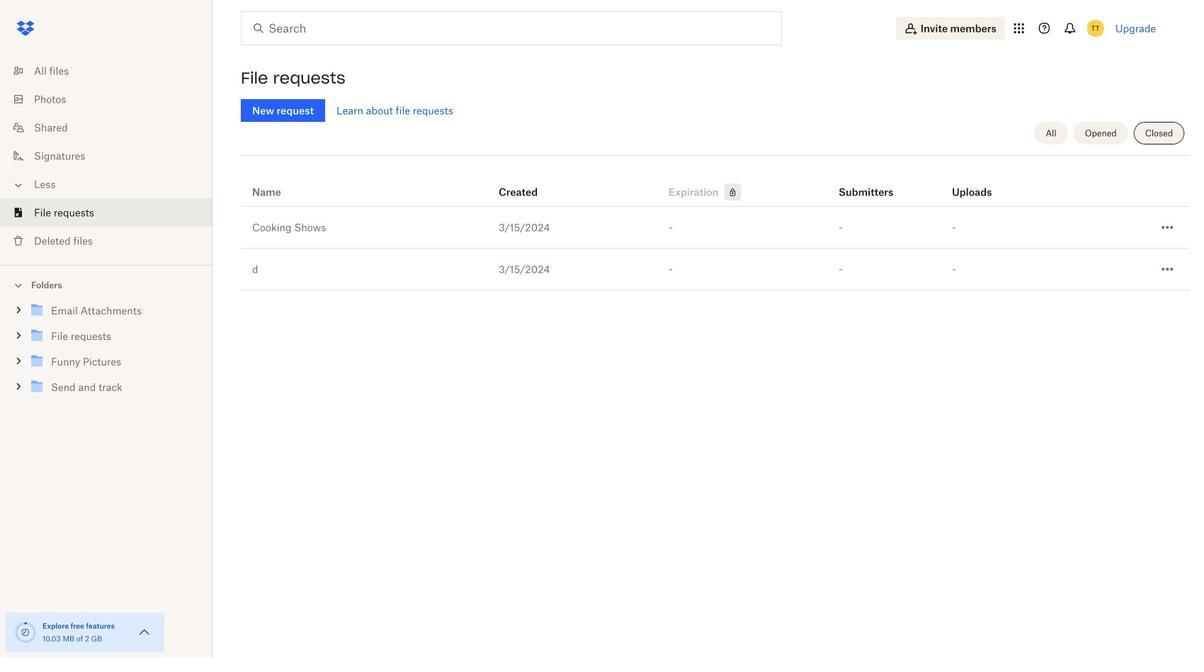 Task type: vqa. For each thing, say whether or not it's contained in the screenshot.
bottommost All
no



Task type: locate. For each thing, give the bounding box(es) containing it.
1 horizontal spatial column header
[[952, 167, 1009, 201]]

list
[[0, 48, 213, 265]]

column header
[[839, 167, 896, 201], [952, 167, 1009, 201]]

table
[[241, 161, 1190, 291]]

2 row from the top
[[241, 207, 1190, 249]]

more actions image
[[1159, 219, 1176, 236]]

row
[[241, 161, 1190, 207], [241, 207, 1190, 249], [241, 249, 1190, 291]]

0 horizontal spatial column header
[[839, 167, 896, 201]]

row group
[[241, 207, 1190, 291]]

list item
[[0, 198, 213, 227]]

pro trial element
[[719, 184, 741, 201]]

1 row from the top
[[241, 161, 1190, 207]]

group
[[0, 295, 213, 411]]

1 column header from the left
[[839, 167, 896, 201]]



Task type: describe. For each thing, give the bounding box(es) containing it.
2 column header from the left
[[952, 167, 1009, 201]]

3 row from the top
[[241, 249, 1190, 291]]

more actions image
[[1159, 261, 1176, 278]]

dropbox image
[[11, 14, 40, 43]]

less image
[[11, 178, 26, 192]]

quota usage progress bar
[[14, 621, 37, 644]]

quota usage image
[[14, 621, 37, 644]]

Search text field
[[269, 20, 752, 37]]



